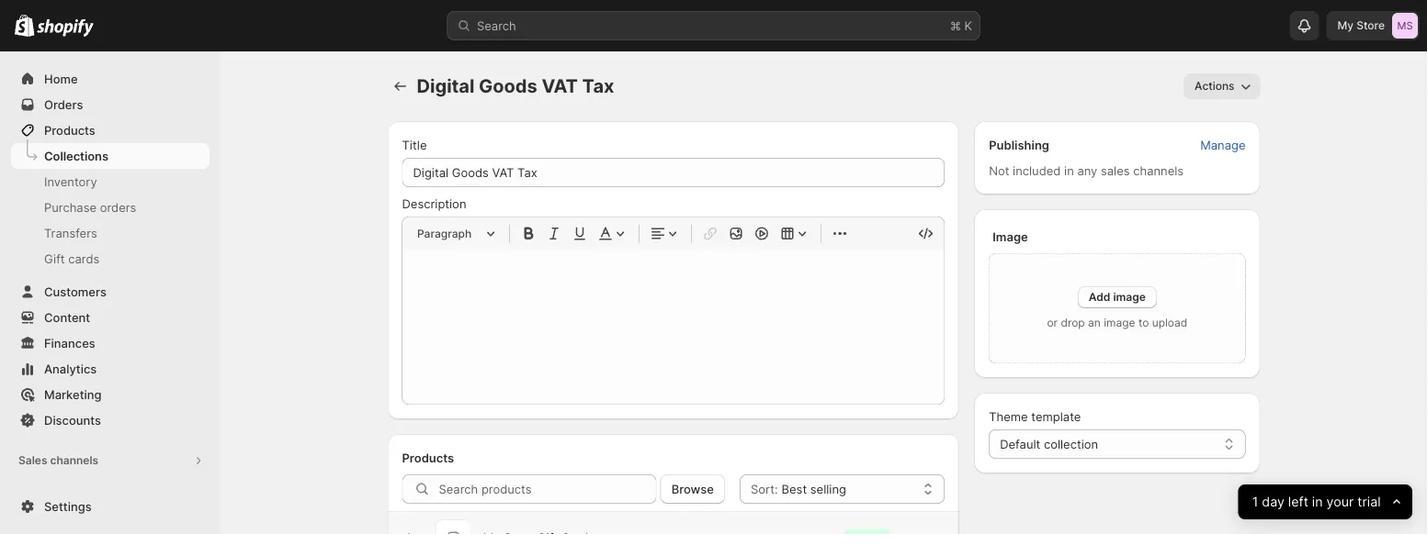 Task type: locate. For each thing, give the bounding box(es) containing it.
channels inside sales channels button
[[50, 454, 98, 468]]

marketing link
[[11, 382, 210, 408]]

1
[[1252, 495, 1259, 511]]

description
[[402, 197, 466, 211]]

gift
[[44, 252, 65, 266]]

1 vertical spatial channels
[[50, 454, 98, 468]]

vat
[[542, 75, 578, 97]]

sort: best selling
[[751, 482, 846, 497]]

inventory link
[[11, 169, 210, 195]]

0 vertical spatial image
[[1113, 291, 1146, 304]]

digital
[[417, 75, 475, 97]]

content link
[[11, 305, 210, 331]]

or
[[1047, 317, 1058, 330]]

sales
[[18, 454, 47, 468]]

my
[[1338, 19, 1354, 32]]

selling
[[810, 482, 846, 497]]

0 horizontal spatial shopify image
[[15, 14, 34, 37]]

products link
[[11, 118, 210, 143]]

products
[[44, 123, 95, 137], [402, 451, 454, 465]]

⌘ k
[[950, 18, 972, 33]]

channels right sales
[[1133, 164, 1184, 178]]

1 horizontal spatial channels
[[1133, 164, 1184, 178]]

transfers link
[[11, 221, 210, 246]]

publishing
[[989, 138, 1049, 152]]

channels down discounts
[[50, 454, 98, 468]]

tax
[[582, 75, 614, 97]]

channels
[[1133, 164, 1184, 178], [50, 454, 98, 468]]

in
[[1064, 164, 1074, 178], [1312, 495, 1323, 511]]

image left to
[[1104, 317, 1135, 330]]

in right left
[[1312, 495, 1323, 511]]

purchase
[[44, 200, 97, 215]]

⌘
[[950, 18, 961, 33]]

any
[[1077, 164, 1098, 178]]

1 horizontal spatial in
[[1312, 495, 1323, 511]]

orders
[[44, 97, 83, 112]]

finances
[[44, 336, 95, 351]]

1 vertical spatial in
[[1312, 495, 1323, 511]]

content
[[44, 311, 90, 325]]

image up or drop an image to upload
[[1113, 291, 1146, 304]]

0 horizontal spatial in
[[1064, 164, 1074, 178]]

home
[[44, 72, 78, 86]]

collections link
[[11, 143, 210, 169]]

included
[[1013, 164, 1061, 178]]

1 horizontal spatial products
[[402, 451, 454, 465]]

title
[[402, 138, 427, 152]]

manage
[[1200, 138, 1246, 152]]

in left any
[[1064, 164, 1074, 178]]

0 vertical spatial products
[[44, 123, 95, 137]]

upload
[[1152, 317, 1188, 330]]

theme template
[[989, 410, 1081, 424]]

gift cards
[[44, 252, 100, 266]]

browse button
[[661, 475, 725, 505]]

shopify image
[[15, 14, 34, 37], [37, 19, 94, 37]]

1 day left in your trial button
[[1239, 485, 1413, 520]]

my store image
[[1392, 13, 1418, 39]]

default
[[1000, 437, 1041, 452]]

0 vertical spatial in
[[1064, 164, 1074, 178]]

Title text field
[[402, 158, 945, 187]]

0 horizontal spatial channels
[[50, 454, 98, 468]]

to
[[1139, 317, 1149, 330]]

gift cards link
[[11, 246, 210, 272]]

collections
[[44, 149, 108, 163]]

your
[[1327, 495, 1354, 511]]

transfers
[[44, 226, 97, 240]]

or drop an image to upload
[[1047, 317, 1188, 330]]

template
[[1031, 410, 1081, 424]]

k
[[965, 18, 972, 33]]

drop
[[1061, 317, 1085, 330]]

image
[[1113, 291, 1146, 304], [1104, 317, 1135, 330]]

0 horizontal spatial products
[[44, 123, 95, 137]]

left
[[1288, 495, 1309, 511]]

trial
[[1358, 495, 1381, 511]]



Task type: vqa. For each thing, say whether or not it's contained in the screenshot.
the Add in the Add Apps "button"
no



Task type: describe. For each thing, give the bounding box(es) containing it.
collection
[[1044, 437, 1098, 452]]

marketing
[[44, 388, 102, 402]]

browse
[[672, 482, 714, 497]]

paragraph button
[[410, 223, 502, 245]]

analytics
[[44, 362, 97, 376]]

inventory
[[44, 175, 97, 189]]

theme
[[989, 410, 1028, 424]]

orders link
[[11, 92, 210, 118]]

add
[[1089, 291, 1111, 304]]

orders
[[100, 200, 136, 215]]

purchase orders
[[44, 200, 136, 215]]

sales
[[1101, 164, 1130, 178]]

not included in any sales channels
[[989, 164, 1184, 178]]

discounts
[[44, 414, 101, 428]]

digital goods vat tax
[[417, 75, 614, 97]]

analytics link
[[11, 357, 210, 382]]

discounts link
[[11, 408, 210, 434]]

purchase orders link
[[11, 195, 210, 221]]

settings
[[44, 500, 92, 514]]

search
[[477, 18, 516, 33]]

goods
[[479, 75, 537, 97]]

day
[[1262, 495, 1285, 511]]

add image
[[1089, 291, 1146, 304]]

my store
[[1338, 19, 1385, 32]]

1 day left in your trial
[[1252, 495, 1381, 511]]

1 horizontal spatial shopify image
[[37, 19, 94, 37]]

1 vertical spatial image
[[1104, 317, 1135, 330]]

image
[[993, 230, 1028, 244]]

not
[[989, 164, 1009, 178]]

sort:
[[751, 482, 778, 497]]

best
[[782, 482, 807, 497]]

in inside 1 day left in your trial dropdown button
[[1312, 495, 1323, 511]]

sales channels button
[[11, 448, 210, 474]]

manage button
[[1189, 132, 1257, 158]]

0 vertical spatial channels
[[1133, 164, 1184, 178]]

home link
[[11, 66, 210, 92]]

cards
[[68, 252, 100, 266]]

customers
[[44, 285, 107, 299]]

actions button
[[1184, 74, 1260, 99]]

an
[[1088, 317, 1101, 330]]

Search products text field
[[439, 475, 657, 505]]

customers link
[[11, 279, 210, 305]]

1 vertical spatial products
[[402, 451, 454, 465]]

paragraph
[[417, 227, 472, 240]]

sales channels
[[18, 454, 98, 468]]

store
[[1357, 19, 1385, 32]]

default collection
[[1000, 437, 1098, 452]]

finances link
[[11, 331, 210, 357]]

actions
[[1195, 79, 1235, 93]]

settings link
[[11, 494, 210, 520]]



